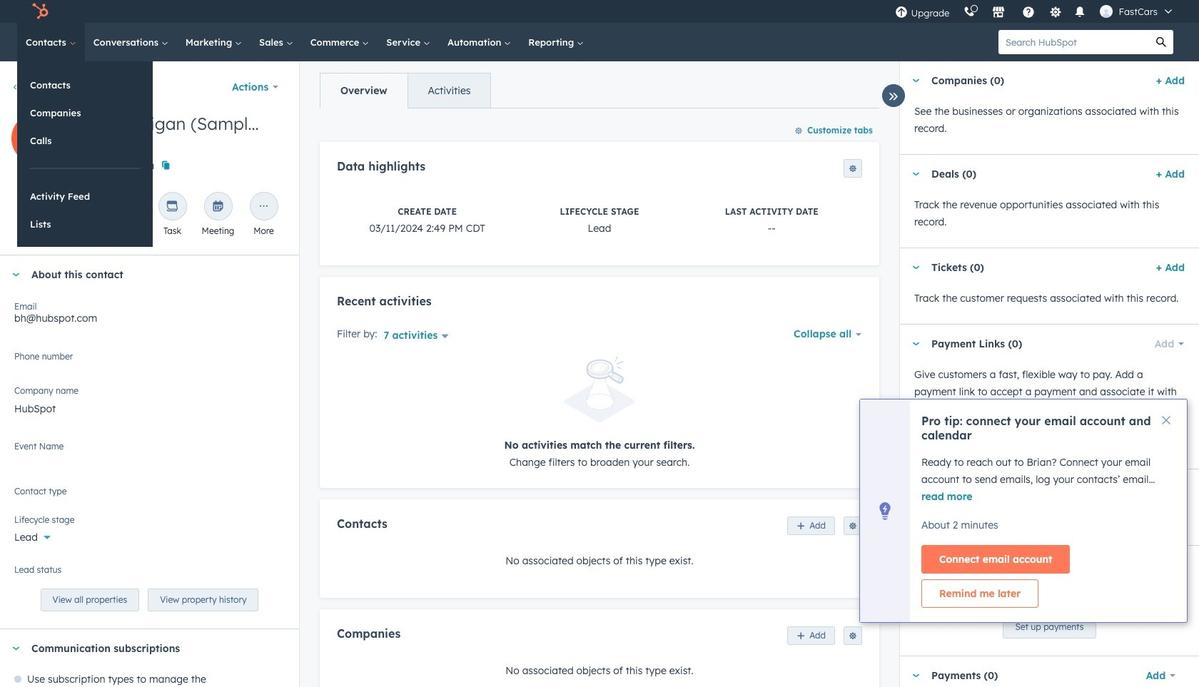 Task type: describe. For each thing, give the bounding box(es) containing it.
Search HubSpot search field
[[999, 30, 1149, 54]]

note image
[[29, 201, 42, 214]]

email image
[[75, 201, 87, 214]]

task image
[[166, 201, 179, 214]]

1 vertical spatial caret image
[[11, 273, 20, 277]]

more image
[[257, 201, 270, 214]]



Task type: vqa. For each thing, say whether or not it's contained in the screenshot.
'Email' IMAGE
yes



Task type: locate. For each thing, give the bounding box(es) containing it.
christina overa image
[[1100, 5, 1113, 18]]

None text field
[[14, 349, 285, 378], [14, 394, 285, 423], [14, 349, 285, 378], [14, 394, 285, 423]]

0 horizontal spatial caret image
[[11, 273, 20, 277]]

1 horizontal spatial caret image
[[911, 79, 920, 82]]

alert
[[337, 357, 862, 471]]

marketplaces image
[[992, 6, 1005, 19]]

menu
[[888, 0, 1182, 23]]

caret image
[[911, 79, 920, 82], [11, 273, 20, 277]]

caret image
[[911, 172, 920, 176], [911, 266, 920, 269], [911, 342, 920, 346], [911, 487, 920, 491], [911, 564, 920, 567], [11, 647, 20, 651], [911, 674, 920, 678]]

close image
[[1162, 416, 1171, 425]]

0 vertical spatial caret image
[[911, 79, 920, 82]]

meeting image
[[212, 201, 224, 214]]

None text field
[[14, 439, 285, 468]]

navigation
[[320, 73, 491, 108]]

contacts menu
[[17, 61, 153, 247]]



